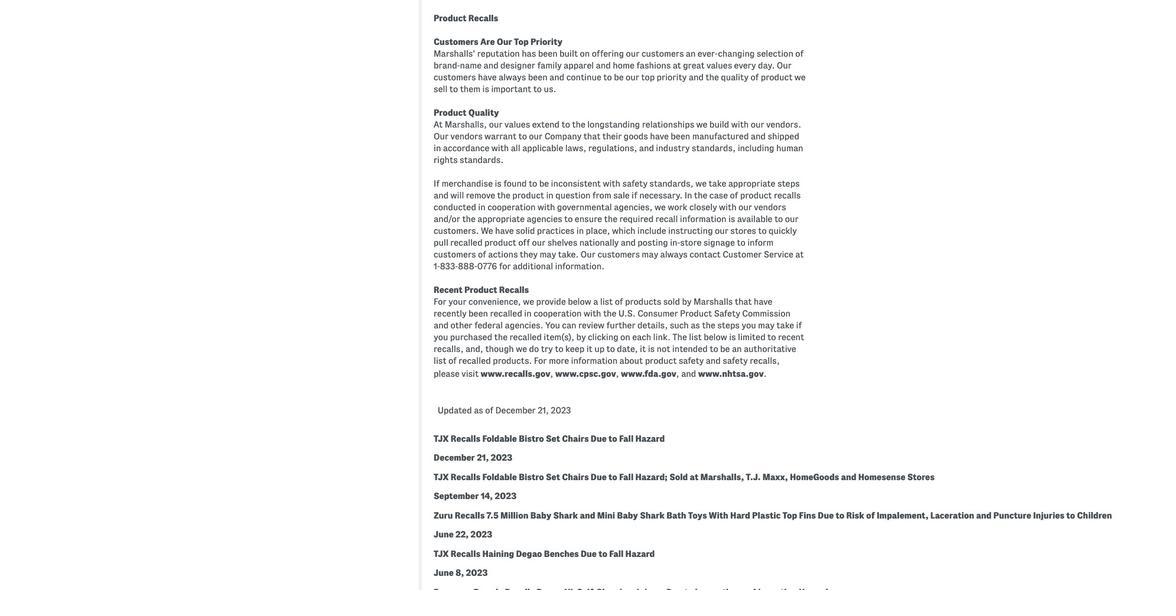 Task type: vqa. For each thing, say whether or not it's contained in the screenshot.
Unlink My Card link
no



Task type: locate. For each thing, give the bounding box(es) containing it.
standards, up the necessary.
[[650, 179, 694, 188]]

recalls for tjx recalls foldable bistro set chairs due to fall hazard
[[451, 434, 481, 444]]

the
[[673, 332, 687, 342]]

0 vertical spatial for
[[434, 297, 447, 306]]

the down found
[[497, 191, 511, 200]]

cooperation inside if merchandise is found to be inconsistent with safety standards, we take appropriate steps and will remove the product in question from sale if necessary. in the case of product recalls conducted in cooperation with governmental agencies, we work closely with our vendors and/or the appropriate agencies to ensure the required recall information is available to our customers. we have solid practices in place, which include instructing our stores to quickly pull recalled product off our shelves nationally and posting in-store signage to inform customers of actions they may take. our customers may always contact customer service at 1-833-888-0776 for additional information.
[[488, 202, 536, 212]]

0 vertical spatial list
[[600, 297, 613, 306]]

it left the up
[[587, 344, 593, 354]]

have down relationships
[[650, 132, 669, 141]]

our
[[626, 49, 640, 58], [626, 72, 639, 82], [489, 120, 503, 129], [751, 120, 764, 129], [529, 132, 543, 141], [739, 202, 752, 212], [785, 214, 799, 224], [715, 226, 729, 236], [532, 238, 546, 247]]

1 vertical spatial for
[[534, 356, 547, 366]]

of right updated
[[485, 406, 494, 415]]

1 horizontal spatial that
[[735, 297, 752, 306]]

brand-
[[434, 61, 460, 70]]

recalls for tjx recalls haining degao benches due to fall hazard
[[451, 550, 481, 559]]

1 vertical spatial that
[[735, 297, 752, 306]]

0 vertical spatial at
[[673, 61, 681, 70]]

2 vertical spatial fall
[[609, 550, 624, 559]]

additional
[[513, 262, 553, 271]]

june for june 22, 2023
[[434, 530, 454, 540]]

1 horizontal spatial as
[[691, 321, 700, 330]]

tjx recalls foldable bistro set chairs due to fall hazard; sold at marshalls, t.j. maxx, homegoods and homesense stores link
[[434, 473, 935, 482]]

of
[[796, 49, 804, 58], [751, 72, 759, 82], [730, 191, 738, 200], [478, 250, 486, 259], [615, 297, 623, 306], [448, 356, 457, 366], [485, 406, 494, 415], [866, 511, 875, 521]]

0 horizontal spatial be
[[539, 179, 549, 188]]

baby right million
[[530, 511, 551, 521]]

1 vertical spatial hazard
[[626, 550, 655, 559]]

www.recalls.gov
[[481, 369, 550, 379]]

fins
[[799, 511, 816, 521]]

we inside marshalls' reputation has been built on offering our customers an ever-changing selection of brand-name and designer family apparel and home fashions at great values every day. our customers have always been and continue to be our top priority and the quality of product we sell to them is important to us.
[[795, 72, 806, 82]]

1 vertical spatial you
[[434, 332, 448, 342]]

the left quality
[[706, 72, 719, 82]]

june left 8,
[[434, 569, 454, 578]]

2023 up tjx recalls foldable bistro set chairs due to fall hazard at the bottom of page
[[551, 406, 571, 415]]

the up the closely
[[694, 191, 708, 200]]

1 vertical spatial june
[[434, 569, 454, 578]]

important
[[491, 84, 531, 94]]

1 vertical spatial 21,
[[477, 453, 489, 463]]

in inside recent product recalls for your convenience, we provide below a list of products sold by marshalls that have recently been recalled in cooperation with the u.s. consumer product safety commission and other federal agencies. you can review further details, such as the steps you may take if you purchased the recalled item(s), by clicking on each link. the list below is limited to recent recalls, and, though we do try to keep it up to date, it is not intended to be an authoritative list of recalled products. for more information about product safety and safety recalls, please visit
[[524, 309, 532, 318]]

1 foldable from the top
[[482, 434, 517, 444]]

vendors up accordance
[[451, 132, 483, 141]]

0 horizontal spatial for
[[434, 297, 447, 306]]

0 vertical spatial hazard
[[636, 434, 665, 444]]

1 horizontal spatial you
[[742, 321, 756, 330]]

december up september
[[434, 453, 475, 463]]

recalls up june 22, 2023
[[455, 511, 485, 521]]

safety
[[622, 179, 648, 188], [679, 356, 704, 366], [723, 356, 748, 366]]

1 vertical spatial december
[[434, 453, 475, 463]]

of up 0776 at the left top of the page
[[478, 250, 486, 259]]

as right such
[[691, 321, 700, 330]]

2 vertical spatial tjx
[[434, 550, 449, 559]]

0 vertical spatial foldable
[[482, 434, 517, 444]]

1 horizontal spatial 21,
[[538, 406, 549, 415]]

been up industry
[[671, 132, 690, 141]]

www.recalls.gov link
[[481, 369, 550, 379]]

we up vendors.
[[795, 72, 806, 82]]

been
[[538, 49, 558, 58], [528, 72, 548, 82], [671, 132, 690, 141], [469, 309, 488, 318]]

that up laws,
[[584, 132, 601, 141]]

2 vertical spatial at
[[690, 473, 699, 482]]

2 june from the top
[[434, 569, 454, 578]]

0 vertical spatial information
[[680, 214, 727, 224]]

0 horizontal spatial steps
[[717, 321, 740, 330]]

1 horizontal spatial marshalls,
[[701, 473, 744, 482]]

a
[[593, 297, 598, 306]]

www.nhtsa.gov
[[698, 369, 764, 379]]

with
[[709, 511, 729, 521]]

of up u.s.
[[615, 297, 623, 306]]

833-
[[440, 262, 458, 271]]

store
[[680, 238, 702, 247]]

always down in-
[[660, 250, 688, 259]]

vendors inside if merchandise is found to be inconsistent with safety standards, we take appropriate steps and will remove the product in question from sale if necessary. in the case of product recalls conducted in cooperation with governmental agencies, we work closely with our vendors and/or the appropriate agencies to ensure the required recall information is available to our customers. we have solid practices in place, which include instructing our stores to quickly pull recalled product off our shelves nationally and posting in-store signage to inform customers of actions they may take. our customers may always contact customer service at 1-833-888-0776 for additional information.
[[754, 202, 786, 212]]

our up reputation
[[497, 37, 512, 46]]

item(s),
[[544, 332, 574, 342]]

1 horizontal spatial below
[[704, 332, 727, 342]]

agencies,
[[614, 202, 653, 212]]

zuru recalls 7.5 million baby shark and mini baby shark bath toys with hard plastic top fins due to risk of impalement, laceration and puncture injuries to children link
[[434, 511, 1112, 521]]

product up available
[[740, 191, 772, 200]]

recalls up are
[[468, 13, 498, 23]]

1 horizontal spatial vendors
[[754, 202, 786, 212]]

0 horizontal spatial information
[[571, 356, 618, 366]]

marshalls'
[[434, 49, 475, 58]]

by right sold
[[682, 297, 692, 306]]

fall for hazard;
[[619, 473, 634, 482]]

0 vertical spatial steps
[[778, 179, 800, 188]]

bistro for december 21, 2023
[[519, 434, 544, 444]]

more
[[549, 356, 569, 366]]

top
[[514, 37, 529, 46], [783, 511, 797, 521]]

offering
[[592, 49, 624, 58]]

below
[[568, 297, 591, 306], [704, 332, 727, 342]]

rights
[[434, 155, 458, 165]]

1 vertical spatial set
[[546, 473, 560, 482]]

may down posting
[[642, 250, 658, 259]]

found
[[504, 179, 527, 188]]

0 horizontal spatial you
[[434, 332, 448, 342]]

take inside if merchandise is found to be inconsistent with safety standards, we take appropriate steps and will remove the product in question from sale if necessary. in the case of product recalls conducted in cooperation with governmental agencies, we work closely with our vendors and/or the appropriate agencies to ensure the required recall information is available to our customers. we have solid practices in place, which include instructing our stores to quickly pull recalled product off our shelves nationally and posting in-store signage to inform customers of actions they may take. our customers may always contact customer service at 1-833-888-0776 for additional information.
[[709, 179, 726, 188]]

0 horizontal spatial marshalls,
[[445, 120, 487, 129]]

values down ever-
[[707, 61, 732, 70]]

1 vertical spatial fall
[[619, 473, 634, 482]]

tjx recalls foldable bistro set chairs due to fall hazard link
[[434, 434, 665, 444]]

recalls,
[[434, 344, 464, 354], [750, 356, 780, 366]]

an inside recent product recalls for your convenience, we provide below a list of products sold by marshalls that have recently been recalled in cooperation with the u.s. consumer product safety commission and other federal agencies. you can review further details, such as the steps you may take if you purchased the recalled item(s), by clicking on each link. the list below is limited to recent recalls, and, though we do try to keep it up to date, it is not intended to be an authoritative list of recalled products. for more information about product safety and safety recalls, please visit
[[732, 344, 742, 354]]

take up the recent
[[777, 321, 794, 330]]

1 bistro from the top
[[519, 434, 544, 444]]

1 horizontal spatial if
[[796, 321, 802, 330]]

2023 for september 14, 2023
[[495, 492, 517, 501]]

1 vertical spatial chairs
[[562, 473, 589, 482]]

u.s.
[[619, 309, 636, 318]]

0 horizontal spatial list
[[434, 356, 446, 366]]

2 horizontal spatial at
[[796, 250, 804, 259]]

if inside recent product recalls for your convenience, we provide below a list of products sold by marshalls that have recently been recalled in cooperation with the u.s. consumer product safety commission and other federal agencies. you can review further details, such as the steps you may take if you purchased the recalled item(s), by clicking on each link. the list below is limited to recent recalls, and, though we do try to keep it up to date, it is not intended to be an authoritative list of recalled products. for more information about product safety and safety recalls, please visit
[[796, 321, 802, 330]]

service
[[764, 250, 794, 259]]

standards, inside product quality at marshalls, our values extend to the longstanding relationships we build with our vendors. our vendors warrant to our company that their goods have been manufactured and shipped in accordance with all applicable laws, regulations, and industry standards, including human rights standards.
[[692, 143, 736, 153]]

recalls for product recalls
[[468, 13, 498, 23]]

1 horizontal spatial take
[[777, 321, 794, 330]]

always inside if merchandise is found to be inconsistent with safety standards, we take appropriate steps and will remove the product in question from sale if necessary. in the case of product recalls conducted in cooperation with governmental agencies, we work closely with our vendors and/or the appropriate agencies to ensure the required recall information is available to our customers. we have solid practices in place, which include instructing our stores to quickly pull recalled product off our shelves nationally and posting in-store signage to inform customers of actions they may take. our customers may always contact customer service at 1-833-888-0776 for additional information.
[[660, 250, 688, 259]]

top left fins
[[783, 511, 797, 521]]

2 bistro from the top
[[519, 473, 544, 482]]

updated
[[438, 406, 472, 415]]

1 horizontal spatial appropriate
[[728, 179, 776, 188]]

0 vertical spatial you
[[742, 321, 756, 330]]

2 horizontal spatial ,
[[677, 369, 679, 379]]

which
[[612, 226, 636, 236]]

with up from
[[603, 179, 620, 188]]

list right "a"
[[600, 297, 613, 306]]

tjx for tjx recalls haining degao benches due to fall hazard
[[434, 550, 449, 559]]

is left not
[[648, 344, 655, 354]]

0 horizontal spatial if
[[632, 191, 637, 200]]

1 horizontal spatial values
[[707, 61, 732, 70]]

1 horizontal spatial always
[[660, 250, 688, 259]]

and down if
[[434, 191, 449, 200]]

priority
[[531, 37, 563, 46]]

reputation
[[477, 49, 520, 58]]

appropriate up available
[[728, 179, 776, 188]]

values
[[707, 61, 732, 70], [505, 120, 530, 129]]

0 vertical spatial marshalls,
[[445, 120, 487, 129]]

1 vertical spatial tjx
[[434, 473, 449, 482]]

we
[[481, 226, 493, 236]]

signage
[[704, 238, 735, 247]]

1 tjx from the top
[[434, 434, 449, 444]]

applicable
[[522, 143, 563, 153]]

chairs
[[562, 434, 589, 444], [562, 473, 589, 482]]

extend
[[532, 120, 560, 129]]

though
[[485, 344, 514, 354]]

1 vertical spatial at
[[796, 250, 804, 259]]

on up date,
[[621, 332, 630, 342]]

us.
[[544, 84, 556, 94]]

we left build
[[696, 120, 708, 129]]

customers.
[[434, 226, 479, 236]]

foldable up 14,
[[482, 473, 517, 482]]

2023 right the 22,
[[471, 530, 492, 540]]

have inside if merchandise is found to be inconsistent with safety standards, we take appropriate steps and will remove the product in question from sale if necessary. in the case of product recalls conducted in cooperation with governmental agencies, we work closely with our vendors and/or the appropriate agencies to ensure the required recall information is available to our customers. we have solid practices in place, which include instructing our stores to quickly pull recalled product off our shelves nationally and posting in-store signage to inform customers of actions they may take. our customers may always contact customer service at 1-833-888-0776 for additional information.
[[495, 226, 514, 236]]

product quality at marshalls, our values extend to the longstanding relationships we build with our vendors. our vendors warrant to our company that their goods have been manufactured and shipped in accordance with all applicable laws, regulations, and industry standards, including human rights standards.
[[434, 108, 803, 165]]

bistro up million
[[519, 473, 544, 482]]

0 horizontal spatial may
[[540, 250, 556, 259]]

as right updated
[[474, 406, 483, 415]]

you down recently
[[434, 332, 448, 342]]

set down tjx recalls foldable bistro set chairs due to fall hazard at the bottom of page
[[546, 473, 560, 482]]

2023 for june 22, 2023
[[471, 530, 492, 540]]

0 vertical spatial december
[[496, 406, 536, 415]]

steps
[[778, 179, 800, 188], [717, 321, 740, 330]]

tjx recalls haining degao benches due to fall hazard
[[434, 550, 655, 559]]

2 horizontal spatial be
[[720, 344, 730, 354]]

0 vertical spatial standards,
[[692, 143, 736, 153]]

1 vertical spatial take
[[777, 321, 794, 330]]

1 horizontal spatial december
[[496, 406, 536, 415]]

1 vertical spatial values
[[505, 120, 530, 129]]

1 baby from the left
[[530, 511, 551, 521]]

the inside product quality at marshalls, our values extend to the longstanding relationships we build with our vendors. our vendors warrant to our company that their goods have been manufactured and shipped in accordance with all applicable laws, regulations, and industry standards, including human rights standards.
[[572, 120, 585, 129]]

recalled down customers.
[[450, 238, 483, 247]]

1 horizontal spatial information
[[680, 214, 727, 224]]

take
[[709, 179, 726, 188], [777, 321, 794, 330]]

for
[[434, 297, 447, 306], [534, 356, 547, 366]]

fall for hazard
[[619, 434, 634, 444]]

to
[[604, 72, 612, 82], [450, 84, 458, 94], [533, 84, 542, 94], [562, 120, 570, 129], [519, 132, 527, 141], [529, 179, 537, 188], [564, 214, 573, 224], [775, 214, 783, 224], [758, 226, 767, 236], [737, 238, 746, 247], [768, 332, 776, 342], [555, 344, 564, 354], [607, 344, 615, 354], [710, 344, 718, 354], [609, 434, 617, 444], [609, 473, 617, 482], [836, 511, 845, 521], [1067, 511, 1075, 521], [599, 550, 607, 559]]

0 horizontal spatial take
[[709, 179, 726, 188]]

always inside marshalls' reputation has been built on offering our customers an ever-changing selection of brand-name and designer family apparel and home fashions at great values every day. our customers have always been and continue to be our top priority and the quality of product we sell to them is important to us.
[[499, 72, 526, 82]]

tjx up september
[[434, 473, 449, 482]]

with inside recent product recalls for your convenience, we provide below a list of products sold by marshalls that have recently been recalled in cooperation with the u.s. consumer product safety commission and other federal agencies. you can review further details, such as the steps you may take if you purchased the recalled item(s), by clicking on each link. the list below is limited to recent recalls, and, though we do try to keep it up to date, it is not intended to be an authoritative list of recalled products. for more information about product safety and safety recalls, please visit
[[584, 309, 601, 318]]

, down more at the bottom of the page
[[550, 369, 553, 379]]

sold
[[670, 473, 688, 482]]

be down home
[[614, 72, 624, 82]]

0 vertical spatial if
[[632, 191, 637, 200]]

1 vertical spatial steps
[[717, 321, 740, 330]]

at inside marshalls' reputation has been built on offering our customers an ever-changing selection of brand-name and designer family apparel and home fashions at great values every day. our customers have always been and continue to be our top priority and the quality of product we sell to them is important to us.
[[673, 61, 681, 70]]

product up at
[[434, 108, 467, 117]]

other
[[451, 321, 472, 330]]

0 vertical spatial appropriate
[[728, 179, 776, 188]]

0 horizontal spatial vendors
[[451, 132, 483, 141]]

recent
[[434, 285, 463, 295]]

date,
[[617, 344, 638, 354]]

21,
[[538, 406, 549, 415], [477, 453, 489, 463]]

risk
[[847, 511, 865, 521]]

may down commission
[[758, 321, 775, 330]]

list up please
[[434, 356, 446, 366]]

our inside marshalls' reputation has been built on offering our customers an ever-changing selection of brand-name and designer family apparel and home fashions at great values every day. our customers have always been and continue to be our top priority and the quality of product we sell to them is important to us.
[[777, 61, 792, 70]]

information down the up
[[571, 356, 618, 366]]

homesense
[[858, 473, 906, 482]]

if inside if merchandise is found to be inconsistent with safety standards, we take appropriate steps and will remove the product in question from sale if necessary. in the case of product recalls conducted in cooperation with governmental agencies, we work closely with our vendors and/or the appropriate agencies to ensure the required recall information is available to our customers. we have solid practices in place, which include instructing our stores to quickly pull recalled product off our shelves nationally and posting in-store signage to inform customers of actions they may take. our customers may always contact customer service at 1-833-888-0776 for additional information.
[[632, 191, 637, 200]]

by up keep
[[576, 332, 586, 342]]

cooperation down found
[[488, 202, 536, 212]]

0 vertical spatial an
[[686, 49, 696, 58]]

0 horizontal spatial it
[[587, 344, 593, 354]]

2023 for june 8, 2023
[[466, 569, 488, 578]]

1 june from the top
[[434, 530, 454, 540]]

1 vertical spatial an
[[732, 344, 742, 354]]

0 vertical spatial be
[[614, 72, 624, 82]]

million
[[500, 511, 529, 521]]

2 chairs from the top
[[562, 473, 589, 482]]

product down not
[[645, 356, 677, 366]]

tjx recalls haining degao benches due to fall hazard link
[[434, 550, 655, 559]]

our up available
[[739, 202, 752, 212]]

and/or
[[434, 214, 460, 224]]

tjx recalls foldable bistro set chairs due to fall hazard; sold at marshalls, t.j. maxx, homegoods and homesense stores
[[434, 473, 935, 482]]

company
[[545, 132, 582, 141]]

great
[[683, 61, 705, 70]]

1 horizontal spatial baby
[[617, 511, 638, 521]]

1 vertical spatial recalls,
[[750, 356, 780, 366]]

1 chairs from the top
[[562, 434, 589, 444]]

1 vertical spatial information
[[571, 356, 618, 366]]

0 horizontal spatial values
[[505, 120, 530, 129]]

2023 up 14,
[[491, 453, 513, 463]]

always up important
[[499, 72, 526, 82]]

2 vertical spatial list
[[434, 356, 446, 366]]

set down 'updated as of december 21, 2023'
[[546, 434, 560, 444]]

baby right mini
[[617, 511, 638, 521]]

2 horizontal spatial may
[[758, 321, 775, 330]]

1 vertical spatial on
[[621, 332, 630, 342]]

0 horizontal spatial that
[[584, 132, 601, 141]]

stores
[[907, 473, 935, 482]]

and up including
[[751, 132, 766, 141]]

human
[[776, 143, 803, 153]]

actions
[[488, 250, 518, 259]]

0 vertical spatial always
[[499, 72, 526, 82]]

2 vertical spatial be
[[720, 344, 730, 354]]

june left the 22,
[[434, 530, 454, 540]]

product down the day.
[[761, 72, 793, 82]]

they
[[520, 250, 538, 259]]

shark left bath
[[640, 511, 665, 521]]

set
[[546, 434, 560, 444], [546, 473, 560, 482]]

2 tjx from the top
[[434, 473, 449, 482]]

1 horizontal spatial list
[[600, 297, 613, 306]]

the inside marshalls' reputation has been built on offering our customers an ever-changing selection of brand-name and designer family apparel and home fashions at great values every day. our customers have always been and continue to be our top priority and the quality of product we sell to them is important to us.
[[706, 72, 719, 82]]

2 foldable from the top
[[482, 473, 517, 482]]

at
[[673, 61, 681, 70], [796, 250, 804, 259], [690, 473, 699, 482]]

0 vertical spatial as
[[691, 321, 700, 330]]

information inside if merchandise is found to be inconsistent with safety standards, we take appropriate steps and will remove the product in question from sale if necessary. in the case of product recalls conducted in cooperation with governmental agencies, we work closely with our vendors and/or the appropriate agencies to ensure the required recall information is available to our customers. we have solid practices in place, which include instructing our stores to quickly pull recalled product off our shelves nationally and posting in-store signage to inform customers of actions they may take. our customers may always contact customer service at 1-833-888-0776 for additional information.
[[680, 214, 727, 224]]

shipped
[[768, 132, 800, 141]]

by
[[682, 297, 692, 306], [576, 332, 586, 342]]

21, up 14,
[[477, 453, 489, 463]]

in
[[434, 143, 441, 153], [546, 191, 554, 200], [478, 202, 486, 212], [577, 226, 584, 236], [524, 309, 532, 318]]

1 vertical spatial as
[[474, 406, 483, 415]]

recalls, down authoritative in the bottom right of the page
[[750, 356, 780, 366]]

posting
[[638, 238, 668, 247]]

3 tjx from the top
[[434, 550, 449, 559]]

0 vertical spatial take
[[709, 179, 726, 188]]

1 vertical spatial bistro
[[519, 473, 544, 482]]

are
[[480, 37, 495, 46]]

our up information.
[[581, 250, 596, 259]]

1 vertical spatial cooperation
[[534, 309, 582, 318]]

0 horizontal spatial ,
[[550, 369, 553, 379]]

product
[[434, 13, 467, 23], [434, 108, 467, 117], [464, 285, 497, 295], [680, 309, 712, 318]]

0 vertical spatial values
[[707, 61, 732, 70]]

question
[[556, 191, 591, 200]]

appropriate
[[728, 179, 776, 188], [478, 214, 525, 224]]

1 horizontal spatial on
[[621, 332, 630, 342]]

on up apparel on the top of page
[[580, 49, 590, 58]]

in up rights at the top left of the page
[[434, 143, 441, 153]]

baby
[[530, 511, 551, 521], [617, 511, 638, 521]]

december down the www.recalls.gov
[[496, 406, 536, 415]]

available
[[737, 214, 773, 224]]

1 horizontal spatial may
[[642, 250, 658, 259]]

recalled
[[450, 238, 483, 247], [490, 309, 522, 318], [510, 332, 542, 342], [459, 356, 491, 366]]

that up safety
[[735, 297, 752, 306]]

tjx up june 8, 2023
[[434, 550, 449, 559]]

please
[[434, 369, 460, 379]]

1 vertical spatial if
[[796, 321, 802, 330]]

1 horizontal spatial recalls,
[[750, 356, 780, 366]]

0 vertical spatial by
[[682, 297, 692, 306]]

closely
[[690, 202, 717, 212]]

have right we on the top left of the page
[[495, 226, 514, 236]]

june for june 8, 2023
[[434, 569, 454, 578]]

tjx for tjx recalls foldable bistro set chairs due to fall hazard; sold at marshalls, t.j. maxx, homegoods and homesense stores
[[434, 473, 449, 482]]

1 set from the top
[[546, 434, 560, 444]]

an up great
[[686, 49, 696, 58]]

safety down 'intended'
[[679, 356, 704, 366]]

and down recently
[[434, 321, 449, 330]]

is left found
[[495, 179, 502, 188]]

be
[[614, 72, 624, 82], [539, 179, 549, 188], [720, 344, 730, 354]]

2 set from the top
[[546, 473, 560, 482]]

safety up the sale
[[622, 179, 648, 188]]

recalls up june 8, 2023
[[451, 550, 481, 559]]

1 vertical spatial appropriate
[[478, 214, 525, 224]]

foldable down 'updated as of december 21, 2023'
[[482, 434, 517, 444]]

standards, down 'manufactured'
[[692, 143, 736, 153]]

if up the recent
[[796, 321, 802, 330]]

at right sold
[[690, 473, 699, 482]]

at right service
[[796, 250, 804, 259]]

link.
[[653, 332, 671, 342]]

1 horizontal spatial ,
[[616, 369, 619, 379]]



Task type: describe. For each thing, give the bounding box(es) containing it.
priority
[[657, 72, 687, 82]]

product down found
[[513, 191, 544, 200]]

quality
[[721, 72, 749, 82]]

recalls inside recent product recalls for your convenience, we provide below a list of products sold by marshalls that have recently been recalled in cooperation with the u.s. consumer product safety commission and other federal agencies. you can review further details, such as the steps you may take if you purchased the recalled item(s), by clicking on each link. the list below is limited to recent recalls, and, though we do try to keep it up to date, it is not intended to be an authoritative list of recalled products. for more information about product safety and safety recalls, please visit
[[499, 285, 529, 295]]

your
[[449, 297, 467, 306]]

cooperation inside recent product recalls for your convenience, we provide below a list of products sold by marshalls that have recently been recalled in cooperation with the u.s. consumer product safety commission and other federal agencies. you can review further details, such as the steps you may take if you purchased the recalled item(s), by clicking on each link. the list below is limited to recent recalls, and, though we do try to keep it up to date, it is not intended to be an authoritative list of recalled products. for more information about product safety and safety recalls, please visit
[[534, 309, 582, 318]]

customers down nationally
[[598, 250, 640, 259]]

2 , from the left
[[616, 369, 619, 379]]

and left homesense
[[841, 473, 857, 482]]

with down case
[[719, 202, 737, 212]]

family
[[537, 61, 562, 70]]

can
[[562, 321, 576, 330]]

bath
[[667, 511, 686, 521]]

888-
[[458, 262, 477, 271]]

recalled down "agencies." on the bottom left
[[510, 332, 542, 342]]

been down family
[[528, 72, 548, 82]]

safety inside if merchandise is found to be inconsistent with safety standards, we take appropriate steps and will remove the product in question from sale if necessary. in the case of product recalls conducted in cooperation with governmental agencies, we work closely with our vendors and/or the appropriate agencies to ensure the required recall information is available to our customers. we have solid practices in place, which include instructing our stores to quickly pull recalled product off our shelves nationally and posting in-store signage to inform customers of actions they may take. our customers may always contact customer service at 1-833-888-0776 for additional information.
[[622, 179, 648, 188]]

in inside product quality at marshalls, our values extend to the longstanding relationships we build with our vendors. our vendors warrant to our company that their goods have been manufactured and shipped in accordance with all applicable laws, regulations, and industry standards, including human rights standards.
[[434, 143, 441, 153]]

www.cpsc.gov
[[555, 369, 616, 379]]

place,
[[586, 226, 610, 236]]

in-
[[670, 238, 680, 247]]

been inside recent product recalls for your convenience, we provide below a list of products sold by marshalls that have recently been recalled in cooperation with the u.s. consumer product safety commission and other federal agencies. you can review further details, such as the steps you may take if you purchased the recalled item(s), by clicking on each link. the list below is limited to recent recalls, and, though we do try to keep it up to date, it is not intended to be an authoritative list of recalled products. for more information about product safety and safety recalls, please visit
[[469, 309, 488, 318]]

plastic
[[752, 511, 781, 521]]

2 horizontal spatial safety
[[723, 356, 748, 366]]

of right risk
[[866, 511, 875, 521]]

our up quickly on the top right
[[785, 214, 799, 224]]

www.nhtsa.gov link
[[698, 369, 764, 379]]

and down 'intended'
[[681, 369, 696, 379]]

with down warrant
[[492, 143, 509, 153]]

our up warrant
[[489, 120, 503, 129]]

product up the 'convenience,'
[[464, 285, 497, 295]]

14,
[[481, 492, 493, 501]]

www.fda.gov
[[621, 369, 677, 379]]

marshalls, inside product quality at marshalls, our values extend to the longstanding relationships we build with our vendors. our vendors warrant to our company that their goods have been manufactured and shipped in accordance with all applicable laws, regulations, and industry standards, including human rights standards.
[[445, 120, 487, 129]]

our up home
[[626, 49, 640, 58]]

products
[[625, 297, 661, 306]]

2023 for december 21, 2023
[[491, 453, 513, 463]]

recent
[[778, 332, 804, 342]]

off
[[518, 238, 530, 247]]

information inside recent product recalls for your convenience, we provide below a list of products sold by marshalls that have recently been recalled in cooperation with the u.s. consumer product safety commission and other federal agencies. you can review further details, such as the steps you may take if you purchased the recalled item(s), by clicking on each link. the list below is limited to recent recalls, and, though we do try to keep it up to date, it is not intended to be an authoritative list of recalled products. for more information about product safety and safety recalls, please visit
[[571, 356, 618, 366]]

2 it from the left
[[640, 344, 646, 354]]

convenience,
[[469, 297, 521, 306]]

is up stores
[[729, 214, 735, 224]]

recall
[[656, 214, 678, 224]]

set for september 14, 2023
[[546, 473, 560, 482]]

information.
[[555, 262, 605, 271]]

tjx for tjx recalls foldable bistro set chairs due to fall hazard
[[434, 434, 449, 444]]

necessary.
[[639, 191, 683, 200]]

warrant
[[485, 132, 517, 141]]

we inside product quality at marshalls, our values extend to the longstanding relationships we build with our vendors. our vendors warrant to our company that their goods have been manufactured and shipped in accordance with all applicable laws, regulations, and industry standards, including human rights standards.
[[696, 120, 708, 129]]

we left do
[[516, 344, 527, 354]]

chairs for hazard
[[562, 434, 589, 444]]

merchandise
[[442, 179, 493, 188]]

8,
[[456, 569, 464, 578]]

our up signage in the top of the page
[[715, 226, 729, 236]]

recalled down and,
[[459, 356, 491, 366]]

recalled inside if merchandise is found to be inconsistent with safety standards, we take appropriate steps and will remove the product in question from sale if necessary. in the case of product recalls conducted in cooperation with governmental agencies, we work closely with our vendors and/or the appropriate agencies to ensure the required recall information is available to our customers. we have solid practices in place, which include instructing our stores to quickly pull recalled product off our shelves nationally and posting in-store signage to inform customers of actions they may take. our customers may always contact customer service at 1-833-888-0776 for additional information.
[[450, 238, 483, 247]]

at
[[434, 120, 443, 129]]

0 vertical spatial recalls,
[[434, 344, 464, 354]]

0 horizontal spatial by
[[576, 332, 586, 342]]

set for december 21, 2023
[[546, 434, 560, 444]]

recently
[[434, 309, 467, 318]]

customers are our top priority
[[434, 37, 563, 46]]

such
[[670, 321, 689, 330]]

standards, inside if merchandise is found to be inconsistent with safety standards, we take appropriate steps and will remove the product in question from sale if necessary. in the case of product recalls conducted in cooperation with governmental agencies, we work closely with our vendors and/or the appropriate agencies to ensure the required recall information is available to our customers. we have solid practices in place, which include instructing our stores to quickly pull recalled product off our shelves nationally and posting in-store signage to inform customers of actions they may take. our customers may always contact customer service at 1-833-888-0776 for additional information.
[[650, 179, 694, 188]]

marshalls
[[694, 297, 733, 306]]

conducted
[[434, 202, 476, 212]]

the up place,
[[604, 214, 618, 224]]

be inside recent product recalls for your convenience, we provide below a list of products sold by marshalls that have recently been recalled in cooperation with the u.s. consumer product safety commission and other federal agencies. you can review further details, such as the steps you may take if you purchased the recalled item(s), by clicking on each link. the list below is limited to recent recalls, and, though we do try to keep it up to date, it is not intended to be an authoritative list of recalled products. for more information about product safety and safety recalls, please visit
[[720, 344, 730, 354]]

if merchandise is found to be inconsistent with safety standards, we take appropriate steps and will remove the product in question from sale if necessary. in the case of product recalls conducted in cooperation with governmental agencies, we work closely with our vendors and/or the appropriate agencies to ensure the required recall information is available to our customers. we have solid practices in place, which include instructing our stores to quickly pull recalled product off our shelves nationally and posting in-store signage to inform customers of actions they may take. our customers may always contact customer service at 1-833-888-0776 for additional information.
[[434, 179, 804, 271]]

as inside recent product recalls for your convenience, we provide below a list of products sold by marshalls that have recently been recalled in cooperation with the u.s. consumer product safety commission and other federal agencies. you can review further details, such as the steps you may take if you purchased the recalled item(s), by clicking on each link. the list below is limited to recent recalls, and, though we do try to keep it up to date, it is not intended to be an authoritative list of recalled products. for more information about product safety and safety recalls, please visit
[[691, 321, 700, 330]]

our up including
[[751, 120, 764, 129]]

september 14, 2023
[[434, 492, 517, 501]]

contact
[[690, 250, 721, 259]]

in left question
[[546, 191, 554, 200]]

that inside recent product recalls for your convenience, we provide below a list of products sold by marshalls that have recently been recalled in cooperation with the u.s. consumer product safety commission and other federal agencies. you can review further details, such as the steps you may take if you purchased the recalled item(s), by clicking on each link. the list below is limited to recent recalls, and, though we do try to keep it up to date, it is not intended to be an authoritative list of recalled products. for more information about product safety and safety recalls, please visit
[[735, 297, 752, 306]]

have inside recent product recalls for your convenience, we provide below a list of products sold by marshalls that have recently been recalled in cooperation with the u.s. consumer product safety commission and other federal agencies. you can review further details, such as the steps you may take if you purchased the recalled item(s), by clicking on each link. the list below is limited to recent recalls, and, though we do try to keep it up to date, it is not intended to be an authoritative list of recalled products. for more information about product safety and safety recalls, please visit
[[754, 297, 773, 306]]

an inside marshalls' reputation has been built on offering our customers an ever-changing selection of brand-name and designer family apparel and home fashions at great values every day. our customers have always been and continue to be our top priority and the quality of product we sell to them is important to us.
[[686, 49, 696, 58]]

further
[[607, 321, 636, 330]]

we left provide
[[523, 297, 534, 306]]

agencies.
[[505, 321, 543, 330]]

0 horizontal spatial appropriate
[[478, 214, 525, 224]]

steps inside recent product recalls for your convenience, we provide below a list of products sold by marshalls that have recently been recalled in cooperation with the u.s. consumer product safety commission and other federal agencies. you can review further details, such as the steps you may take if you purchased the recalled item(s), by clicking on each link. the list below is limited to recent recalls, and, though we do try to keep it up to date, it is not intended to be an authoritative list of recalled products. for more information about product safety and safety recalls, please visit
[[717, 321, 740, 330]]

and left mini
[[580, 511, 595, 521]]

longstanding
[[587, 120, 640, 129]]

be inside if merchandise is found to be inconsistent with safety standards, we take appropriate steps and will remove the product in question from sale if necessary. in the case of product recalls conducted in cooperation with governmental agencies, we work closely with our vendors and/or the appropriate agencies to ensure the required recall information is available to our customers. we have solid practices in place, which include instructing our stores to quickly pull recalled product off our shelves nationally and posting in-store signage to inform customers of actions they may take. our customers may always contact customer service at 1-833-888-0776 for additional information.
[[539, 179, 549, 188]]

not
[[657, 344, 670, 354]]

customers down "brand-"
[[434, 72, 476, 82]]

product inside recent product recalls for your convenience, we provide below a list of products sold by marshalls that have recently been recalled in cooperation with the u.s. consumer product safety commission and other federal agencies. you can review further details, such as the steps you may take if you purchased the recalled item(s), by clicking on each link. the list below is limited to recent recalls, and, though we do try to keep it up to date, it is not intended to be an authoritative list of recalled products. for more information about product safety and safety recalls, please visit
[[645, 356, 677, 366]]

toys
[[688, 511, 707, 521]]

0 horizontal spatial below
[[568, 297, 591, 306]]

at inside if merchandise is found to be inconsistent with safety standards, we take appropriate steps and will remove the product in question from sale if necessary. in the case of product recalls conducted in cooperation with governmental agencies, we work closely with our vendors and/or the appropriate agencies to ensure the required recall information is available to our customers. we have solid practices in place, which include instructing our stores to quickly pull recalled product off our shelves nationally and posting in-store signage to inform customers of actions they may take. our customers may always contact customer service at 1-833-888-0776 for additional information.
[[796, 250, 804, 259]]

ever-
[[698, 49, 718, 58]]

take inside recent product recalls for your convenience, we provide below a list of products sold by marshalls that have recently been recalled in cooperation with the u.s. consumer product safety commission and other federal agencies. you can review further details, such as the steps you may take if you purchased the recalled item(s), by clicking on each link. the list below is limited to recent recalls, and, though we do try to keep it up to date, it is not intended to be an authoritative list of recalled products. for more information about product safety and safety recalls, please visit
[[777, 321, 794, 330]]

home
[[613, 61, 635, 70]]

goods
[[624, 132, 648, 141]]

the up customers.
[[462, 214, 476, 224]]

product up such
[[680, 309, 712, 318]]

be inside marshalls' reputation has been built on offering our customers an ever-changing selection of brand-name and designer family apparel and home fashions at great values every day. our customers have always been and continue to be our top priority and the quality of product we sell to them is important to us.
[[614, 72, 624, 82]]

foldable for 14,
[[482, 473, 517, 482]]

with right build
[[731, 120, 749, 129]]

customers
[[434, 37, 478, 46]]

and down great
[[689, 72, 704, 82]]

been down priority
[[538, 49, 558, 58]]

2 shark from the left
[[640, 511, 665, 521]]

steps inside if merchandise is found to be inconsistent with safety standards, we take appropriate steps and will remove the product in question from sale if necessary. in the case of product recalls conducted in cooperation with governmental agencies, we work closely with our vendors and/or the appropriate agencies to ensure the required recall information is available to our customers. we have solid practices in place, which include instructing our stores to quickly pull recalled product off our shelves nationally and posting in-store signage to inform customers of actions they may take. our customers may always contact customer service at 1-833-888-0776 for additional information.
[[778, 179, 800, 188]]

customer
[[723, 250, 762, 259]]

1 horizontal spatial by
[[682, 297, 692, 306]]

1 vertical spatial below
[[704, 332, 727, 342]]

and down goods
[[639, 143, 654, 153]]

in down ensure
[[577, 226, 584, 236]]

have inside marshalls' reputation has been built on offering our customers an ever-changing selection of brand-name and designer family apparel and home fashions at great values every day. our customers have always been and continue to be our top priority and the quality of product we sell to them is important to us.
[[478, 72, 497, 82]]

and up www.nhtsa.gov on the bottom
[[706, 356, 721, 366]]

of up please
[[448, 356, 457, 366]]

0 horizontal spatial as
[[474, 406, 483, 415]]

every
[[734, 61, 756, 70]]

we up the closely
[[696, 179, 707, 188]]

details,
[[638, 321, 668, 330]]

1 vertical spatial marshalls,
[[701, 473, 744, 482]]

puncture
[[994, 511, 1031, 521]]

governmental
[[557, 202, 612, 212]]

pull
[[434, 238, 448, 247]]

1 shark from the left
[[553, 511, 578, 521]]

fashions
[[637, 61, 671, 70]]

on inside marshalls' reputation has been built on offering our customers an ever-changing selection of brand-name and designer family apparel and home fashions at great values every day. our customers have always been and continue to be our top priority and the quality of product we sell to them is important to us.
[[580, 49, 590, 58]]

december 21, 2023
[[434, 453, 513, 463]]

www.cpsc.gov link
[[555, 369, 616, 379]]

with up agencies
[[538, 202, 555, 212]]

practices
[[537, 226, 575, 236]]

0 horizontal spatial december
[[434, 453, 475, 463]]

our up applicable
[[529, 132, 543, 141]]

product inside marshalls' reputation has been built on offering our customers an ever-changing selection of brand-name and designer family apparel and home fashions at great values every day. our customers have always been and continue to be our top priority and the quality of product we sell to them is important to us.
[[761, 72, 793, 82]]

review
[[578, 321, 605, 330]]

about
[[620, 356, 643, 366]]

of down every
[[751, 72, 759, 82]]

built
[[560, 49, 578, 58]]

1 vertical spatial top
[[783, 511, 797, 521]]

apparel
[[564, 61, 594, 70]]

sold
[[663, 297, 680, 306]]

2 baby from the left
[[617, 511, 638, 521]]

in down remove
[[478, 202, 486, 212]]

industry
[[656, 143, 690, 153]]

inconsistent
[[551, 179, 601, 188]]

updated as of december 21, 2023
[[434, 406, 571, 415]]

including
[[738, 143, 774, 153]]

vendors inside product quality at marshalls, our values extend to the longstanding relationships we build with our vendors. our vendors warrant to our company that their goods have been manufactured and shipped in accordance with all applicable laws, regulations, and industry standards, including human rights standards.
[[451, 132, 483, 141]]

of right selection on the right top of page
[[796, 49, 804, 58]]

product up customers
[[434, 13, 467, 23]]

on inside recent product recalls for your convenience, we provide below a list of products sold by marshalls that have recently been recalled in cooperation with the u.s. consumer product safety commission and other federal agencies. you can review further details, such as the steps you may take if you purchased the recalled item(s), by clicking on each link. the list below is limited to recent recalls, and, though we do try to keep it up to date, it is not intended to be an authoritative list of recalled products. for more information about product safety and safety recalls, please visit
[[621, 332, 630, 342]]

the up though
[[494, 332, 508, 342]]

have inside product quality at marshalls, our values extend to the longstanding relationships we build with our vendors. our vendors warrant to our company that their goods have been manufactured and shipped in accordance with all applicable laws, regulations, and industry standards, including human rights standards.
[[650, 132, 669, 141]]

may inside recent product recalls for your convenience, we provide below a list of products sold by marshalls that have recently been recalled in cooperation with the u.s. consumer product safety commission and other federal agencies. you can review further details, such as the steps you may take if you purchased the recalled item(s), by clicking on each link. the list below is limited to recent recalls, and, though we do try to keep it up to date, it is not intended to be an authoritative list of recalled products. for more information about product safety and safety recalls, please visit
[[758, 321, 775, 330]]

products.
[[493, 356, 532, 366]]

and,
[[466, 344, 483, 354]]

been inside product quality at marshalls, our values extend to the longstanding relationships we build with our vendors. our vendors warrant to our company that their goods have been manufactured and shipped in accordance with all applicable laws, regulations, and industry standards, including human rights standards.
[[671, 132, 690, 141]]

has
[[522, 49, 536, 58]]

0 vertical spatial 21,
[[538, 406, 549, 415]]

recalls for zuru recalls 7.5 million baby shark and mini baby shark bath toys with hard plastic top fins due to risk of impalement, laceration and puncture injuries to children
[[455, 511, 485, 521]]

recent product recalls for your convenience, we provide below a list of products sold by marshalls that have recently been recalled in cooperation with the u.s. consumer product safety commission and other federal agencies. you can review further details, such as the steps you may take if you purchased the recalled item(s), by clicking on each link. the list below is limited to recent recalls, and, though we do try to keep it up to date, it is not intended to be an authoritative list of recalled products. for more information about product safety and safety recalls, please visit
[[434, 285, 804, 379]]

and down reputation
[[484, 61, 499, 70]]

bistro for september 14, 2023
[[519, 473, 544, 482]]

and left puncture
[[976, 511, 992, 521]]

0 horizontal spatial 21,
[[477, 453, 489, 463]]

recalls for tjx recalls foldable bistro set chairs due to fall hazard; sold at marshalls, t.j. maxx, homegoods and homesense stores
[[451, 473, 481, 482]]

and down offering on the right top of page
[[596, 61, 611, 70]]

that inside product quality at marshalls, our values extend to the longstanding relationships we build with our vendors. our vendors warrant to our company that their goods have been manufactured and shipped in accordance with all applicable laws, regulations, and industry standards, including human rights standards.
[[584, 132, 601, 141]]

values inside marshalls' reputation has been built on offering our customers an ever-changing selection of brand-name and designer family apparel and home fashions at great values every day. our customers have always been and continue to be our top priority and the quality of product we sell to them is important to us.
[[707, 61, 732, 70]]

22,
[[456, 530, 469, 540]]

1 horizontal spatial safety
[[679, 356, 704, 366]]

values inside product quality at marshalls, our values extend to the longstanding relationships we build with our vendors. our vendors warrant to our company that their goods have been manufactured and shipped in accordance with all applicable laws, regulations, and industry standards, including human rights standards.
[[505, 120, 530, 129]]

the up further
[[603, 309, 617, 318]]

inform
[[748, 238, 774, 247]]

our right the off
[[532, 238, 546, 247]]

september
[[434, 492, 479, 501]]

benches
[[544, 550, 579, 559]]

ensure
[[575, 214, 602, 224]]

day.
[[758, 61, 775, 70]]

zuru recalls 7.5 million baby shark and mini baby shark bath toys with hard plastic top fins due to risk of impalement, laceration and puncture injuries to children
[[434, 511, 1112, 521]]

customers up fashions
[[642, 49, 684, 58]]

0 vertical spatial top
[[514, 37, 529, 46]]

we down the necessary.
[[655, 202, 666, 212]]

1 it from the left
[[587, 344, 593, 354]]

chairs for hazard;
[[562, 473, 589, 482]]

2 horizontal spatial list
[[689, 332, 702, 342]]

our inside product quality at marshalls, our values extend to the longstanding relationships we build with our vendors. our vendors warrant to our company that their goods have been manufactured and shipped in accordance with all applicable laws, regulations, and industry standards, including human rights standards.
[[434, 132, 449, 141]]

our inside if merchandise is found to be inconsistent with safety standards, we take appropriate steps and will remove the product in question from sale if necessary. in the case of product recalls conducted in cooperation with governmental agencies, we work closely with our vendors and/or the appropriate agencies to ensure the required recall information is available to our customers. we have solid practices in place, which include instructing our stores to quickly pull recalled product off our shelves nationally and posting in-store signage to inform customers of actions they may take. our customers may always contact customer service at 1-833-888-0776 for additional information.
[[581, 250, 596, 259]]

is inside marshalls' reputation has been built on offering our customers an ever-changing selection of brand-name and designer family apparel and home fashions at great values every day. our customers have always been and continue to be our top priority and the quality of product we sell to them is important to us.
[[483, 84, 489, 94]]

product up actions
[[485, 238, 516, 247]]

customers up 833-
[[434, 250, 476, 259]]

1 , from the left
[[550, 369, 553, 379]]

t.j.
[[746, 473, 761, 482]]

product inside product quality at marshalls, our values extend to the longstanding relationships we build with our vendors. our vendors warrant to our company that their goods have been manufactured and shipped in accordance with all applicable laws, regulations, and industry standards, including human rights standards.
[[434, 108, 467, 117]]

accordance
[[443, 143, 490, 153]]

and up the us.
[[550, 72, 564, 82]]

and down which
[[621, 238, 636, 247]]

the down safety
[[702, 321, 715, 330]]

our down home
[[626, 72, 639, 82]]

recalled down the 'convenience,'
[[490, 309, 522, 318]]

federal
[[474, 321, 503, 330]]

foldable for 21,
[[482, 434, 517, 444]]

of right case
[[730, 191, 738, 200]]

is left limited
[[729, 332, 736, 342]]

purchased
[[450, 332, 492, 342]]

designer
[[501, 61, 535, 70]]

commission
[[742, 309, 791, 318]]

3 , from the left
[[677, 369, 679, 379]]

recalls
[[774, 191, 801, 200]]



